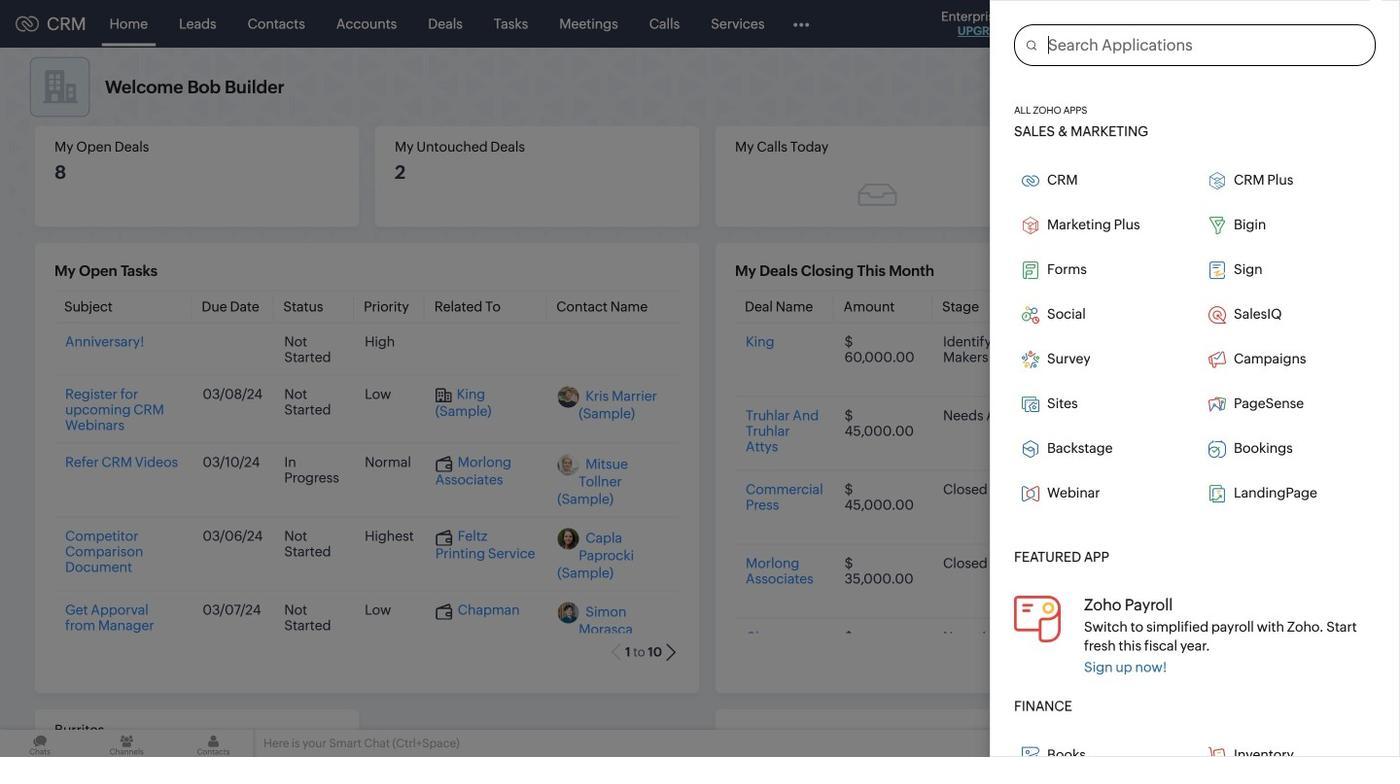 Task type: vqa. For each thing, say whether or not it's contained in the screenshot.
Signals image
yes



Task type: describe. For each thing, give the bounding box(es) containing it.
profile element
[[1301, 0, 1355, 47]]

zoho payroll image
[[1014, 596, 1061, 642]]

signals image
[[1157, 16, 1171, 32]]

chats image
[[0, 730, 80, 757]]

logo image
[[16, 16, 39, 32]]

Search Applications text field
[[1036, 25, 1375, 65]]

create menu element
[[1058, 0, 1105, 47]]

contacts image
[[173, 730, 253, 757]]



Task type: locate. For each thing, give the bounding box(es) containing it.
search image
[[1117, 16, 1134, 32]]

signals element
[[1145, 0, 1182, 48]]

create menu image
[[1070, 12, 1094, 35]]

channels image
[[87, 730, 167, 757]]

search element
[[1105, 0, 1145, 48]]

calendar image
[[1194, 16, 1211, 32]]

profile image
[[1313, 8, 1344, 39]]



